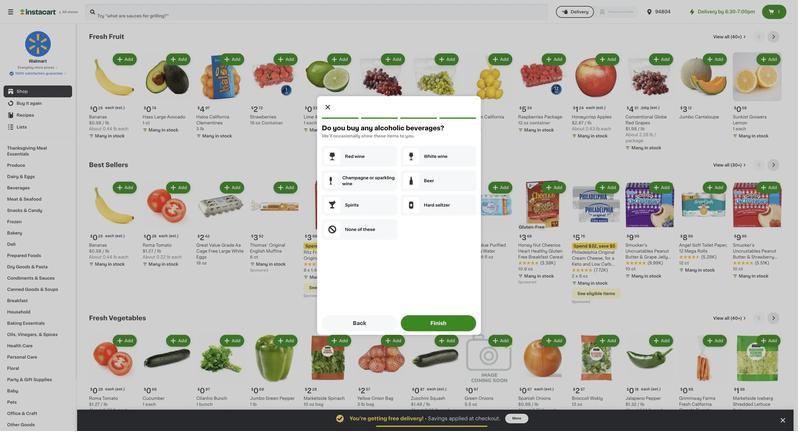 Task type: vqa. For each thing, say whether or not it's contained in the screenshot.
Globe
yes



Task type: locate. For each thing, give the bounding box(es) containing it.
$0.25 each (estimated) element for 4
[[89, 104, 138, 114]]

& right meat
[[19, 197, 23, 201]]

$ for broccoli wokly
[[573, 388, 576, 391]]

0 vertical spatial 0.44
[[103, 127, 112, 131]]

(est.) inside $4.51 per package (estimated) element
[[650, 106, 660, 110]]

bag down grimmway
[[687, 414, 696, 418]]

2 grapes from the left
[[635, 121, 651, 125]]

each (est.) inside $1.24 each (estimated) 'element'
[[587, 106, 606, 110]]

product group
[[89, 52, 138, 140], [143, 52, 192, 134], [196, 52, 245, 140], [250, 52, 299, 126], [304, 52, 353, 134], [358, 52, 406, 146], [411, 52, 460, 152], [465, 52, 514, 132], [519, 52, 568, 134], [572, 52, 621, 140], [626, 52, 675, 152], [680, 52, 729, 120], [733, 52, 782, 140], [89, 180, 138, 268], [143, 180, 192, 268], [196, 180, 245, 266], [250, 180, 299, 274], [304, 180, 353, 299], [358, 180, 406, 274], [411, 180, 460, 268], [465, 180, 514, 260], [519, 180, 568, 286], [572, 180, 621, 305], [626, 180, 675, 280], [680, 180, 729, 274], [733, 180, 782, 280], [89, 334, 138, 421], [143, 334, 192, 407], [196, 334, 245, 407], [250, 334, 299, 416], [304, 334, 353, 416], [358, 334, 406, 407], [411, 334, 460, 421], [465, 334, 514, 416], [519, 334, 568, 421], [572, 334, 621, 407], [626, 334, 675, 421], [680, 334, 729, 427], [733, 334, 782, 421]]

see eligible items button for 3
[[304, 283, 353, 293]]

pepper
[[280, 396, 295, 400], [646, 396, 661, 400]]

12 inside broccoli wokly 12 oz
[[572, 402, 577, 406]]

2 horizontal spatial green
[[465, 396, 478, 400]]

1 horizontal spatial wine
[[355, 154, 365, 159]]

0 horizontal spatial 18
[[196, 261, 201, 265]]

1 horizontal spatial 57
[[581, 388, 585, 391]]

1 horizontal spatial 0.22
[[156, 255, 166, 259]]

1 horizontal spatial spend
[[574, 244, 588, 248]]

free up nut
[[536, 225, 545, 229]]

2 $5 from the left
[[610, 244, 616, 248]]

walmart logo image
[[25, 31, 51, 57]]

1 view all (40+) from the top
[[714, 35, 743, 39]]

strawberry
[[752, 255, 775, 259]]

uncrustables up jam
[[733, 249, 761, 253]]

grimmway
[[680, 396, 702, 400]]

marketside down '$ 2 28'
[[304, 396, 327, 400]]

oz down 'cage'
[[202, 261, 207, 265]]

0 vertical spatial see eligible items
[[309, 286, 347, 290]]

it
[[26, 101, 29, 105]]

green
[[411, 115, 424, 119], [266, 396, 279, 400], [465, 396, 478, 400]]

2 seedless from the left
[[425, 115, 444, 119]]

4 left 51
[[630, 106, 634, 113]]

fresh inside ritz fresh stacks original crackers
[[313, 250, 324, 254]]

2 10 ct from the left
[[733, 267, 744, 271]]

& right dairy on the left
[[20, 175, 23, 179]]

0 vertical spatial 25
[[98, 106, 103, 110]]

2 view all (40+) from the top
[[714, 316, 743, 320]]

jumbo for jumbo green pepper 1 lb
[[250, 396, 265, 400]]

free right 'cage'
[[209, 249, 218, 253]]

goods
[[16, 265, 30, 269], [25, 287, 39, 292], [21, 423, 35, 427]]

oz down shredded
[[737, 408, 742, 412]]

0 horizontal spatial wine
[[343, 182, 353, 186]]

0 horizontal spatial roma tomato $1.27 / lb about 0.22 lb each
[[89, 396, 128, 412]]

lb inside premium california lemons 2 lb bag
[[469, 127, 473, 131]]

peanut inside smucker's uncrustables peanut butter & strawberry jam sandwich
[[762, 249, 777, 253]]

2 save from the left
[[599, 244, 609, 248]]

package down 2.28 at the top right
[[626, 139, 644, 143]]

2 left 72
[[254, 106, 258, 113]]

bananas $0.58 / lb about 0.44 lb each for 2
[[89, 243, 129, 259]]

1 uncrustables from the left
[[626, 249, 654, 253]]

$5 up a in the bottom of the page
[[610, 244, 616, 248]]

great up drinking
[[465, 243, 477, 247]]

$ for yellow onion bag
[[359, 388, 361, 391]]

1 grapes from the left
[[367, 121, 382, 125]]

1 vertical spatial (40+)
[[731, 316, 743, 320]]

$ for great value grade aa cage free large white eggs
[[198, 234, 200, 238]]

1 horizontal spatial delivery
[[698, 10, 718, 14]]

2 for strawberries
[[254, 106, 258, 113]]

see eligible items button for 5
[[572, 288, 621, 299]]

1 25 from the top
[[98, 106, 103, 110]]

2 smucker's from the left
[[733, 243, 755, 247]]

42 right lime
[[315, 115, 320, 119]]

2 98 from the left
[[741, 388, 745, 391]]

1 all from the top
[[725, 35, 730, 39]]

1 horizontal spatial 68
[[259, 388, 264, 391]]

1 bananas from the top
[[89, 115, 107, 119]]

great
[[196, 243, 208, 247], [465, 243, 477, 247]]

marketside inside marketside spinach 10 oz bag
[[304, 396, 327, 400]]

(40+) for 1
[[731, 316, 743, 320]]

green for green onions 5.5 oz
[[465, 396, 478, 400]]

$5.63 element
[[465, 232, 514, 242]]

white down aa
[[232, 249, 244, 253]]

$ 9 96 for smucker's uncrustables peanut butter & strawberry jam sandwich
[[735, 234, 747, 241]]

0 horizontal spatial bag
[[385, 396, 394, 400]]

uncrustables inside smucker's uncrustables peanut butter & grape jelly sandwich
[[626, 249, 654, 253]]

angel soft toilet paper, 12 mega rolls
[[680, 243, 728, 253]]

$ 2 57 up yellow on the left bottom of the page
[[359, 387, 371, 394]]

1 4 from the left
[[200, 106, 205, 113]]

2 for great value grade aa cage free large white eggs
[[200, 234, 204, 241]]

0 horizontal spatial see eligible items
[[309, 286, 347, 290]]

lifestyle
[[572, 268, 590, 272]]

honeycrisp
[[572, 115, 597, 119]]

$ 2 28
[[305, 387, 317, 394]]

10 ct for smucker's uncrustables peanut butter & grape jelly sandwich
[[626, 267, 636, 271]]

57 for broccoli
[[581, 388, 585, 391]]

& inside smucker's uncrustables peanut butter & grape jelly sandwich
[[640, 255, 643, 259]]

& inside meat & seafood link
[[19, 197, 23, 201]]

$3.92 element
[[465, 104, 514, 114]]

3 all from the top
[[725, 316, 730, 320]]

$0.25 each (estimated) element
[[89, 104, 138, 114], [89, 232, 138, 242]]

see eligible items down (7.72k)
[[578, 291, 616, 296]]

premium california lemons 2 lb bag
[[465, 115, 505, 131]]

(est.) inside $0.18 each (estimated) element
[[651, 387, 661, 391]]

2 sandwich from the left
[[743, 261, 764, 265]]

package inside sun harvest seedless red grapes $2.18 / lb about 2.4 lb / package
[[387, 133, 404, 137]]

0 vertical spatial all
[[725, 35, 730, 39]]

butter up jam
[[733, 255, 746, 259]]

2 horizontal spatial 68
[[527, 234, 532, 238]]

snacks & candy
[[7, 208, 42, 213]]

1 vertical spatial goods
[[25, 287, 39, 292]]

3 left 88 at the bottom of page
[[307, 234, 312, 241]]

onions inside the "green onions 5.5 oz"
[[479, 396, 494, 400]]

$ 3 12
[[681, 106, 692, 113]]

value inside great value grade aa cage free large white eggs 18 oz
[[209, 243, 221, 247]]

other goods link
[[4, 419, 72, 430]]

oz right 5.5
[[473, 402, 478, 406]]

0 horizontal spatial 57
[[366, 388, 371, 391]]

smucker's inside smucker's uncrustables peanut butter & grape jelly sandwich
[[626, 243, 648, 247]]

2 uncrustables from the left
[[733, 249, 761, 253]]

avocado
[[167, 115, 185, 119]]

goods for canned
[[25, 287, 39, 292]]

beverages link
[[4, 182, 72, 194]]

these down alcoholic
[[374, 134, 386, 138]]

onions up checkout.
[[479, 396, 494, 400]]

$ inside $ 0 67
[[520, 388, 522, 391]]

$ 9 96 for smucker's uncrustables peanut butter & grape jelly sandwich
[[627, 234, 640, 241]]

0.44 down $ 0 25 each (est.)
[[103, 255, 112, 259]]

1 $0.58 from the top
[[89, 121, 102, 125]]

4 for $ 4 97
[[200, 106, 205, 113]]

essentials
[[7, 152, 29, 156], [23, 321, 45, 325]]

1 horizontal spatial $ 0 28
[[144, 234, 157, 241]]

2 bananas $0.58 / lb about 0.44 lb each from the top
[[89, 243, 129, 259]]

97 inside the $ 4 97
[[206, 106, 210, 110]]

package inside conventional globe red grapes $1.98 / lb about 2.28 lb / package
[[626, 139, 644, 143]]

main content
[[77, 24, 794, 431]]

jalapeno pepper $1.32 / lb about 0.14 lb each
[[626, 396, 664, 412]]

0 vertical spatial 18
[[196, 261, 201, 265]]

white wine
[[424, 154, 448, 159]]

(est.)
[[115, 106, 125, 110], [596, 106, 606, 110], [650, 106, 660, 110], [115, 234, 125, 238], [169, 234, 179, 238], [115, 387, 125, 391], [545, 387, 554, 391], [651, 387, 661, 391], [437, 387, 447, 391]]

$ for hass large avocado
[[144, 106, 146, 110]]

2 view all (40+) button from the top
[[711, 312, 749, 324]]

& inside dairy & eggs link
[[20, 175, 23, 179]]

$4.51 per package (estimated) element
[[626, 104, 675, 114]]

dairy & eggs link
[[4, 171, 72, 182]]

100%
[[15, 72, 24, 75]]

delivery for delivery
[[571, 10, 589, 14]]

save up stacks
[[331, 244, 341, 248]]

x left 1.48 on the left of the page
[[308, 268, 310, 272]]

92
[[259, 234, 264, 238]]

2 25 from the top
[[98, 234, 103, 238]]

all for 9
[[725, 163, 730, 167]]

25 inside $ 0 25 each (est.)
[[98, 234, 103, 238]]

2 down lemons
[[465, 127, 468, 131]]

each inside spanish onions $0.88 / lb about 0.76 lb each
[[547, 408, 557, 412]]

1 butter from the left
[[626, 255, 639, 259]]

goods for dry
[[16, 265, 30, 269]]

0 horizontal spatial $0.28 each (estimated) element
[[89, 385, 138, 395]]

97 for 0
[[206, 388, 210, 391]]

1 save from the left
[[331, 244, 341, 248]]

0 horizontal spatial free
[[209, 249, 218, 253]]

$ 0 18
[[627, 387, 639, 394]]

bakery link
[[4, 227, 72, 239]]

& left "strawberry" at the right bottom
[[748, 255, 751, 259]]

bananas $0.58 / lb about 0.44 lb each for 4
[[89, 115, 129, 131]]

lb inside 'halos california clementines 3 lb'
[[200, 127, 204, 131]]

0 vertical spatial roma
[[143, 243, 155, 247]]

1 vertical spatial $0.25 each (estimated) element
[[89, 232, 138, 242]]

condiments
[[7, 276, 34, 280]]

7:00pm
[[738, 10, 756, 14]]

1 9 from the left
[[630, 234, 634, 241]]

0 horizontal spatial package
[[387, 133, 404, 137]]

3 view from the top
[[714, 316, 724, 320]]

ct down mega at the right bottom
[[685, 261, 689, 265]]

0 vertical spatial bananas $0.58 / lb about 0.44 lb each
[[89, 115, 129, 131]]

1 vertical spatial view all (40+) button
[[711, 312, 749, 324]]

view all (30+) button
[[711, 159, 749, 171]]

onions inside spanish onions $0.88 / lb about 0.76 lb each
[[536, 396, 551, 400]]

carrots down farms
[[696, 408, 712, 412]]

& inside smucker's uncrustables peanut butter & strawberry jam sandwich
[[748, 255, 751, 259]]

2 $0.58 from the top
[[89, 249, 102, 253]]

occasionally
[[334, 134, 361, 138]]

eligible for 5
[[587, 291, 603, 296]]

57 up yellow on the left bottom of the page
[[366, 388, 371, 391]]

0 horizontal spatial value
[[209, 243, 221, 247]]

1 horizontal spatial $5
[[610, 244, 616, 248]]

1 horizontal spatial white
[[424, 154, 437, 159]]

$ 0 97 up the "green onions 5.5 oz"
[[466, 387, 479, 394]]

5 left 34
[[522, 106, 527, 113]]

(est.) inside $1.24 each (estimated) 'element'
[[596, 106, 606, 110]]

1 carrots from the left
[[680, 408, 695, 412]]

1 value from the left
[[209, 243, 221, 247]]

0 horizontal spatial $1.98
[[411, 127, 423, 131]]

0 horizontal spatial $ 0 97
[[198, 387, 210, 394]]

42 inside lime 42 1 each
[[315, 115, 320, 119]]

18 up jalapeno
[[635, 388, 639, 391]]

& left sauces
[[35, 276, 38, 280]]

2 96 from the left
[[742, 234, 747, 238]]

green inside the "green onions 5.5 oz"
[[465, 396, 478, 400]]

0.44 down $ 0 25
[[103, 127, 112, 131]]

none
[[345, 227, 357, 232]]

1 inside "hass large avocado 1 ct"
[[143, 121, 145, 125]]

2 value from the left
[[478, 243, 489, 247]]

main content containing 0
[[77, 24, 794, 431]]

$ for spend $32, save $5
[[573, 234, 576, 238]]

tomato
[[156, 243, 172, 247], [102, 396, 118, 400]]

2 marketside from the left
[[733, 396, 757, 400]]

california for halos california clementines 3 lb
[[209, 115, 229, 119]]

1 view from the top
[[714, 35, 724, 39]]

2 onions from the left
[[536, 396, 551, 400]]

1 inside jumbo green pepper 1 lb
[[250, 402, 252, 406]]

bag
[[427, 121, 436, 125], [385, 396, 394, 400]]

grapes up beverages?
[[411, 121, 426, 125]]

0 vertical spatial view all (40+) button
[[711, 31, 749, 43]]

96 up smucker's uncrustables peanut butter & strawberry jam sandwich
[[742, 234, 747, 238]]

$ inside '$ 2 28'
[[305, 388, 307, 391]]

office & craft link
[[4, 408, 72, 419]]

each inside zucchini squash $1.48 / lb about 0.59 lb each
[[440, 408, 451, 412]]

snacks
[[7, 208, 23, 213]]

28 for rightmost $0.28 each (estimated) element
[[152, 234, 157, 238]]

(40+) for 0
[[731, 35, 743, 39]]

delivery for delivery by 6:30-7:00pm
[[698, 10, 718, 14]]

ritz fresh stacks original crackers
[[304, 250, 340, 260]]

3 for $ 3 12
[[683, 106, 688, 113]]

$ inside $ 3 12
[[681, 106, 683, 110]]

ct inside "hass large avocado 1 ct"
[[146, 121, 150, 125]]

these up 22
[[363, 227, 375, 232]]

96 up smucker's uncrustables peanut butter & grape jelly sandwich at the right bottom of the page
[[635, 234, 640, 238]]

1 seedless from the left
[[384, 115, 403, 119]]

$ inside '$ 2 42'
[[198, 234, 200, 238]]

jumbo for jumbo cantaloupe
[[680, 115, 694, 119]]

vinegars,
[[18, 333, 38, 337]]

2 spend from the left
[[574, 244, 588, 248]]

2 4 from the left
[[630, 106, 634, 113]]

shop link
[[4, 86, 72, 97]]

1 96 from the left
[[635, 234, 640, 238]]

1 horizontal spatial sandwich
[[743, 261, 764, 265]]

0 horizontal spatial carrots
[[680, 408, 695, 412]]

97 up cilantro
[[206, 388, 210, 391]]

sponsored badge image down 2 x 8 oz
[[572, 300, 590, 304]]

$2.18
[[358, 127, 369, 131]]

67
[[528, 388, 532, 391]]

1 vertical spatial bag
[[385, 396, 394, 400]]

and
[[583, 262, 591, 266]]

57 for yellow
[[366, 388, 371, 391]]

delivery
[[698, 10, 718, 14], [571, 10, 589, 14]]

& inside party & gift supplies link
[[20, 378, 23, 382]]

10 ct for smucker's uncrustables peanut butter & strawberry jam sandwich
[[733, 267, 744, 271]]

2 $1.98 from the left
[[411, 127, 423, 131]]

california down $3.92 element
[[485, 115, 505, 119]]

eggs
[[24, 175, 35, 179], [196, 255, 207, 259]]

3 grapes from the left
[[411, 121, 426, 125]]

1 horizontal spatial jumbo
[[680, 115, 694, 119]]

breakfast link
[[4, 295, 72, 306]]

oz inside raspberries package 12 oz container
[[524, 121, 529, 125]]

25 for $ 0 25 each (est.)
[[98, 234, 103, 238]]

lb inside jumbo green pepper 1 lb
[[253, 402, 257, 406]]

1 sandwich from the left
[[626, 261, 646, 265]]

peanut for grape
[[655, 249, 669, 253]]

1 98 from the left
[[689, 388, 694, 391]]

$ inside $ 3 92
[[251, 234, 254, 238]]

$5 down none
[[342, 244, 347, 248]]

/pkg (est.)
[[641, 106, 660, 110]]

12 inside $ 3 12
[[688, 106, 692, 110]]

$0.58 for 4
[[89, 121, 102, 125]]

red inside conventional globe red grapes $1.98 / lb about 2.28 lb / package
[[626, 121, 634, 125]]

eggs down 'cage'
[[196, 255, 207, 259]]

sandwich for strawberry
[[743, 261, 764, 265]]

view inside popup button
[[714, 163, 724, 167]]

0 vertical spatial original
[[269, 243, 285, 247]]

(est.) for roma
[[169, 234, 179, 238]]

0 horizontal spatial green
[[266, 396, 279, 400]]

2 57 from the left
[[581, 388, 585, 391]]

2 peanut from the left
[[762, 249, 777, 253]]

2 horizontal spatial x
[[576, 274, 578, 278]]

party & gift supplies link
[[4, 374, 72, 385]]

0 horizontal spatial 68
[[152, 388, 157, 391]]

2 up yellow on the left bottom of the page
[[361, 387, 366, 394]]

0 horizontal spatial 96
[[635, 234, 640, 238]]

$ 5 76
[[573, 234, 586, 241]]

2 all from the top
[[725, 163, 730, 167]]

1 $5 from the left
[[342, 244, 347, 248]]

seedless up alcoholic
[[384, 115, 403, 119]]

$ for sunkist growers lemon
[[735, 106, 737, 110]]

ct for angel soft toilet paper, 12 mega rolls
[[685, 261, 689, 265]]

98 for 0
[[689, 388, 694, 391]]

$1.98 inside green seedless grapes bag $1.98 / lb about 2.43 lb / package
[[411, 127, 423, 131]]

butter left grape
[[626, 255, 639, 259]]

walmart
[[29, 59, 47, 63]]

1 great from the left
[[196, 243, 208, 247]]

product group containing 22
[[358, 180, 406, 274]]

& inside oils, vinegars, & spices link
[[39, 333, 42, 337]]

1 horizontal spatial $0.28 each (estimated) element
[[143, 232, 192, 242]]

2 0.44 from the top
[[103, 255, 112, 259]]

large down "grade"
[[219, 249, 231, 253]]

1 horizontal spatial green
[[411, 115, 424, 119]]

jumbo cantaloupe
[[680, 115, 720, 119]]

1 pepper from the left
[[280, 396, 295, 400]]

10 down smucker's uncrustables peanut butter & grape jelly sandwich at the right bottom of the page
[[626, 267, 631, 271]]

$0.58 for 2
[[89, 249, 102, 253]]

28 inside '$ 2 28'
[[312, 388, 317, 391]]

supplies
[[33, 378, 52, 382]]

sparkling
[[375, 176, 395, 180]]

a
[[612, 256, 615, 260]]

0 vertical spatial $0.58
[[89, 121, 102, 125]]

at
[[469, 416, 474, 421]]

0 horizontal spatial see eligible items button
[[304, 283, 353, 293]]

98
[[689, 388, 694, 391], [741, 388, 745, 391]]

100% satisfaction guarantee
[[15, 72, 63, 75]]

1 vertical spatial see
[[578, 291, 586, 296]]

care
[[22, 344, 33, 348], [27, 355, 37, 359]]

25 inside $ 0 25
[[98, 106, 103, 110]]

2 (40+) from the top
[[731, 316, 743, 320]]

10 ct down smucker's uncrustables peanut butter & grape jelly sandwich at the right bottom of the page
[[626, 267, 636, 271]]

ct down jam
[[739, 267, 744, 271]]

ct inside thomas' original english muffins 6 ct
[[254, 255, 258, 259]]

smucker's up jam
[[733, 243, 755, 247]]

1 bananas $0.58 / lb about 0.44 lb each from the top
[[89, 115, 129, 131]]

1 horizontal spatial butter
[[733, 255, 746, 259]]

0 horizontal spatial pepper
[[280, 396, 295, 400]]

/ inside zucchini squash $1.48 / lb about 0.59 lb each
[[424, 402, 425, 406]]

marketside up shredded
[[733, 396, 757, 400]]

97
[[206, 106, 210, 110], [206, 388, 210, 391], [474, 388, 479, 391]]

$ 0 97 for green onions
[[466, 387, 479, 394]]

about inside honeycrisp apples $2.87 / lb about 0.43 lb each
[[572, 127, 585, 131]]

marketside spinach 10 oz bag
[[304, 396, 345, 406]]

1 (40+) from the top
[[731, 35, 743, 39]]

$ 2 57 for broccoli
[[573, 387, 585, 394]]

$1.98 down the conventional
[[626, 127, 637, 131]]

2 horizontal spatial items
[[604, 291, 616, 296]]

bananas down $ 0 25
[[89, 115, 107, 119]]

sandwich inside smucker's uncrustables peanut butter & grape jelly sandwich
[[626, 261, 646, 265]]

2 bananas from the top
[[89, 243, 107, 247]]

ct right '6'
[[254, 255, 258, 259]]

$ 9 96 up smucker's uncrustables peanut butter & strawberry jam sandwich
[[735, 234, 747, 241]]

ct down hass
[[146, 121, 150, 125]]

prepared foods
[[7, 254, 41, 258]]

each (est.) inside the $0.87 each (estimated) 'element'
[[427, 387, 447, 391]]

0 horizontal spatial 42
[[205, 234, 210, 238]]

10 down '$ 2 28'
[[304, 402, 309, 406]]

peanut up jelly
[[655, 249, 669, 253]]

2 vertical spatial view
[[714, 316, 724, 320]]

2 for marketside spinach
[[307, 387, 312, 394]]

1 10 ct from the left
[[626, 267, 636, 271]]

item carousel region
[[89, 31, 782, 154], [89, 159, 782, 307], [89, 312, 782, 430]]

strawberries
[[250, 115, 277, 119]]

marketside for 2
[[304, 396, 327, 400]]

9 up smucker's uncrustables peanut butter & strawberry jam sandwich
[[737, 234, 742, 241]]

5 left 76
[[576, 234, 581, 241]]

peanut for strawberry
[[762, 249, 777, 253]]

& inside dry goods & pasta link
[[31, 265, 35, 269]]

$0.67 each (estimated) element
[[519, 385, 568, 395]]

$0.88
[[519, 402, 531, 406]]

$32,
[[589, 244, 598, 248]]

savings
[[428, 416, 448, 421]]

california
[[209, 115, 229, 119], [485, 115, 505, 119], [692, 402, 712, 406]]

1 spend from the left
[[306, 244, 319, 248]]

oz right the 16
[[256, 121, 261, 125]]

uncrustables inside smucker's uncrustables peanut butter & strawberry jam sandwich
[[733, 249, 761, 253]]

honeycrisp apples $2.87 / lb about 0.43 lb each
[[572, 115, 612, 131]]

98 inside $ 0 98
[[689, 388, 694, 391]]

peanut inside smucker's uncrustables peanut butter & grape jelly sandwich
[[655, 249, 669, 253]]

2 $ 0 97 from the left
[[466, 387, 479, 394]]

/ inside honeycrisp apples $2.87 / lb about 0.43 lb each
[[585, 121, 587, 125]]

1 vertical spatial items
[[335, 286, 347, 290]]

alcoholic
[[375, 125, 405, 131]]

1 horizontal spatial grapes
[[411, 121, 426, 125]]

1 $ 0 68 from the left
[[144, 387, 157, 394]]

$0.58 down $ 0 25 each (est.)
[[89, 249, 102, 253]]

1 onions from the left
[[479, 396, 494, 400]]

3 for $ 3 88
[[307, 234, 312, 241]]

$ 0 97 up cilantro
[[198, 387, 210, 394]]

see for 5
[[578, 291, 586, 296]]

goods down the condiments & sauces on the bottom of page
[[25, 287, 39, 292]]

smucker's inside smucker's uncrustables peanut butter & strawberry jam sandwich
[[733, 243, 755, 247]]

original up muffins
[[269, 243, 285, 247]]

1 $ 2 57 from the left
[[359, 387, 371, 394]]

1 vertical spatial original
[[599, 250, 615, 254]]

x
[[472, 255, 474, 259], [308, 268, 310, 272], [576, 274, 578, 278]]

& left "gift"
[[20, 378, 23, 382]]

2 butter from the left
[[733, 255, 746, 259]]

96 for smucker's uncrustables peanut butter & grape jelly sandwich
[[635, 234, 640, 238]]

None search field
[[85, 4, 549, 20]]

1 item carousel region from the top
[[89, 31, 782, 154]]

1 horizontal spatial 10 ct
[[733, 267, 744, 271]]

1 horizontal spatial smucker's
[[733, 243, 755, 247]]

1 horizontal spatial $ 0 97
[[466, 387, 479, 394]]

2 item carousel region from the top
[[89, 159, 782, 307]]

cilantro
[[196, 396, 213, 400]]

1 vertical spatial free
[[209, 249, 218, 253]]

essentials up oils, vinegars, & spices at the left of the page
[[23, 321, 45, 325]]

0 inside 'element'
[[415, 387, 420, 394]]

office
[[7, 411, 21, 416]]

(est.) inside $ 0 25 each (est.)
[[115, 234, 125, 238]]

1 vertical spatial care
[[27, 355, 37, 359]]

1 horizontal spatial marketside
[[733, 396, 757, 400]]

bag down lemons
[[474, 127, 482, 131]]

1 vertical spatial item carousel region
[[89, 159, 782, 307]]

1 horizontal spatial items
[[387, 134, 399, 138]]

all for 0
[[725, 35, 730, 39]]

$ 3 88
[[305, 234, 317, 241]]

0 horizontal spatial breakfast
[[7, 299, 28, 303]]

$ 0 68 up cucumber
[[144, 387, 157, 394]]

value inside the great value purified drinking water 40 x 16.9 fl oz
[[478, 243, 489, 247]]

97 for 2
[[206, 106, 210, 110]]

0 vertical spatial jumbo
[[680, 115, 694, 119]]

$ 9 96 up smucker's uncrustables peanut butter & grape jelly sandwich at the right bottom of the page
[[627, 234, 640, 241]]

california up clementines
[[209, 115, 229, 119]]

0 horizontal spatial $ 0 68
[[144, 387, 157, 394]]

1 $0.25 each (estimated) element from the top
[[89, 104, 138, 114]]

california inside 'halos california clementines 3 lb'
[[209, 115, 229, 119]]

★★★★★
[[680, 255, 700, 259], [680, 255, 700, 259], [519, 261, 539, 265], [519, 261, 539, 265], [626, 261, 647, 265], [626, 261, 647, 265], [733, 261, 754, 265], [733, 261, 754, 265], [304, 262, 325, 266], [304, 262, 325, 266], [572, 268, 593, 272], [572, 268, 593, 272]]

english
[[250, 249, 265, 253]]

& left pasta
[[31, 265, 35, 269]]

gluten-free
[[519, 225, 545, 229]]

$ for angel soft toilet paper, 12 mega rolls
[[681, 234, 683, 238]]

0 horizontal spatial $1.27
[[89, 402, 100, 406]]

1 $1.98 from the left
[[626, 127, 637, 131]]

red inside sun harvest seedless red grapes $2.18 / lb about 2.4 lb / package
[[358, 121, 366, 125]]

each (est.) for spanish onions $0.88 / lb about 0.76 lb each
[[535, 387, 554, 391]]

each inside sunkist growers lemon 1 each
[[736, 127, 747, 131]]

68 up jumbo green pepper 1 lb at the bottom left of the page
[[259, 388, 264, 391]]

wine for white wine
[[438, 154, 448, 159]]

1 horizontal spatial 4
[[630, 106, 634, 113]]

18 down 'cage'
[[196, 261, 201, 265]]

1 vertical spatial x
[[308, 268, 310, 272]]

buy it again link
[[4, 97, 72, 109]]

great up 'cage'
[[196, 243, 208, 247]]

seedless up beverages?
[[425, 115, 444, 119]]

2 $ 0 68 from the left
[[251, 387, 264, 394]]

about inside conventional globe red grapes $1.98 / lb about 2.28 lb / package
[[626, 133, 639, 137]]

harvest
[[367, 115, 383, 119]]

again
[[30, 101, 42, 105]]

1 0.44 from the top
[[103, 127, 112, 131]]

2 horizontal spatial free
[[536, 225, 545, 229]]

2 pepper from the left
[[646, 396, 661, 400]]

2 for broccoli wokly
[[576, 387, 580, 394]]

$ 2 57 up broccoli
[[573, 387, 585, 394]]

2 horizontal spatial wine
[[438, 154, 448, 159]]

bag inside green seedless grapes bag $1.98 / lb about 2.43 lb / package
[[427, 121, 436, 125]]

grape
[[645, 255, 657, 259]]

spend for 5
[[574, 244, 588, 248]]

see down 8 x 1.48 oz
[[309, 286, 318, 290]]

2 $0.25 each (estimated) element from the top
[[89, 232, 138, 242]]

original
[[269, 243, 285, 247], [599, 250, 615, 254], [304, 256, 320, 260]]

0 vertical spatial tomato
[[156, 243, 172, 247]]

breakfast inside honey nut cheerios heart healthy gluten free breakfast cereal
[[529, 255, 549, 259]]

value for water
[[478, 243, 489, 247]]

spanish
[[519, 396, 535, 400]]

do you buy any alcoholic beverages? we'll occasionally show these items to you.
[[322, 125, 445, 138]]

peanut
[[655, 249, 669, 253], [762, 249, 777, 253]]

$ for marketside spinach
[[305, 388, 307, 391]]

view all (40+) button for 1
[[711, 312, 749, 324]]

lists
[[17, 125, 27, 129]]

sponsored badge image down 10.8 oz
[[519, 281, 537, 284]]

1 view all (40+) button from the top
[[711, 31, 749, 43]]

2 view from the top
[[714, 163, 724, 167]]

2 $ 9 96 from the left
[[735, 234, 747, 241]]

1 vertical spatial 5
[[576, 234, 581, 241]]

68 inside $ 3 68
[[527, 234, 532, 238]]

$0.87 each (estimated) element
[[411, 385, 460, 395]]

personal care
[[7, 355, 37, 359]]

2 great from the left
[[465, 243, 477, 247]]

2 vertical spatial original
[[304, 256, 320, 260]]

$ for cucumber
[[144, 388, 146, 391]]

1 marketside from the left
[[304, 396, 327, 400]]

peanut up "strawberry" at the right bottom
[[762, 249, 777, 253]]

bag up beverages?
[[427, 121, 436, 125]]

8 left the 86
[[683, 234, 688, 241]]

1 horizontal spatial carrots
[[696, 408, 712, 412]]

1 horizontal spatial 42
[[315, 115, 320, 119]]

health care
[[7, 344, 33, 348]]

goods down prepared foods
[[16, 265, 30, 269]]

0 horizontal spatial large
[[154, 115, 166, 119]]

0 horizontal spatial seedless
[[384, 115, 403, 119]]

2 vertical spatial x
[[576, 274, 578, 278]]

uncrustables for strawberry
[[733, 249, 761, 253]]

meat
[[7, 197, 18, 201]]

57 up broccoli
[[581, 388, 585, 391]]

1 57 from the left
[[366, 388, 371, 391]]

cereal
[[550, 255, 563, 259]]

3 down halos
[[196, 127, 199, 131]]

$ inside the $ 2 72
[[251, 106, 254, 110]]

0 vertical spatial 0.22
[[156, 255, 166, 259]]

4 inside $4.51 per package (estimated) element
[[630, 106, 634, 113]]

ct for smucker's uncrustables peanut butter & strawberry jam sandwich
[[739, 267, 744, 271]]

1 vertical spatial jumbo
[[250, 396, 265, 400]]

0 horizontal spatial 4
[[200, 106, 205, 113]]

sponsored badge image
[[250, 269, 268, 272], [519, 281, 537, 284], [304, 294, 322, 298], [572, 300, 590, 304]]

original inside thomas' original english muffins 6 ct
[[269, 243, 285, 247]]

68 down the 'gluten-free'
[[527, 234, 532, 238]]

28
[[152, 234, 157, 238], [98, 388, 103, 391], [312, 388, 317, 391]]

2 $ 2 57 from the left
[[573, 387, 585, 394]]

1 $ 9 96 from the left
[[627, 234, 640, 241]]

$0.28 each (estimated) element
[[143, 232, 192, 242], [89, 385, 138, 395]]

bag inside grimmway farms fresh california carrots carrots 1 lb bag
[[687, 414, 696, 418]]

0 horizontal spatial 98
[[689, 388, 694, 391]]

1 inside button
[[779, 10, 780, 14]]

2 horizontal spatial package
[[626, 139, 644, 143]]

0 horizontal spatial spend
[[306, 244, 319, 248]]

meal
[[37, 146, 47, 150]]

1 vertical spatial view all (40+)
[[714, 316, 743, 320]]

sandwich down grape
[[626, 261, 646, 265]]

onions for spanish
[[536, 396, 551, 400]]

1 horizontal spatial $1.98
[[626, 127, 637, 131]]

1 horizontal spatial 9
[[737, 234, 742, 241]]

fresh inside grimmway farms fresh california carrots carrots 1 lb bag
[[680, 402, 691, 406]]

items for 3
[[335, 286, 347, 290]]

0 vertical spatial items
[[387, 134, 399, 138]]

0 horizontal spatial great
[[196, 243, 208, 247]]

butter
[[626, 255, 639, 259], [733, 255, 746, 259]]

ct down smucker's uncrustables peanut butter & grape jelly sandwich at the right bottom of the page
[[632, 267, 636, 271]]

jumbo inside jumbo green pepper 1 lb
[[250, 396, 265, 400]]

$ 0 28 for the left $0.28 each (estimated) element
[[90, 387, 103, 394]]

angel
[[680, 243, 692, 247]]

1 vertical spatial bananas
[[89, 243, 107, 247]]

97 up halos
[[206, 106, 210, 110]]

sandwich
[[626, 261, 646, 265], [743, 261, 764, 265]]

service type group
[[556, 6, 639, 18]]

98 inside $ 1 98
[[741, 388, 745, 391]]

2.28
[[640, 133, 649, 137]]

8 down shredded
[[733, 408, 736, 412]]

x for 3
[[308, 268, 310, 272]]

fresh down $20,
[[313, 250, 324, 254]]

5 for $ 5 34
[[522, 106, 527, 113]]

beverages
[[7, 186, 30, 190]]

1 peanut from the left
[[655, 249, 669, 253]]

each (est.) inside $0.67 each (estimated) element
[[535, 387, 554, 391]]

1 $ 0 97 from the left
[[198, 387, 210, 394]]

0 vertical spatial eligible
[[319, 286, 334, 290]]

1 vertical spatial all
[[725, 163, 730, 167]]

0 vertical spatial x
[[472, 255, 474, 259]]

1 smucker's from the left
[[626, 243, 648, 247]]

& left grape
[[640, 255, 643, 259]]

white down "2.43"
[[424, 154, 437, 159]]

goods for other
[[21, 423, 35, 427]]

2 9 from the left
[[737, 234, 742, 241]]



Task type: describe. For each thing, give the bounding box(es) containing it.
(5.51k)
[[755, 261, 770, 265]]

1 vertical spatial roma tomato $1.27 / lb about 0.22 lb each
[[89, 396, 128, 412]]

sun
[[358, 115, 365, 119]]

0 vertical spatial $1.27
[[143, 249, 154, 253]]

bag inside premium california lemons 2 lb bag
[[474, 127, 482, 131]]

view for 0
[[714, 35, 724, 39]]

other goods
[[7, 423, 35, 427]]

smucker's uncrustables peanut butter & strawberry jam sandwich
[[733, 243, 777, 265]]

9 for smucker's uncrustables peanut butter & strawberry jam sandwich
[[737, 234, 742, 241]]

fresh left vegetables
[[89, 315, 107, 321]]

pepper inside jalapeno pepper $1.32 / lb about 0.14 lb each
[[646, 396, 661, 400]]

these inside 'do you buy any alcoholic beverages? we'll occasionally show these items to you.'
[[374, 134, 386, 138]]

lemons
[[465, 121, 482, 125]]

eggs inside great value grade aa cage free large white eggs 18 oz
[[196, 255, 207, 259]]

globe
[[655, 115, 667, 119]]

green onions 5.5 oz
[[465, 396, 494, 406]]

28 for the left $0.28 each (estimated) element
[[98, 388, 103, 391]]

save for 5
[[599, 244, 609, 248]]

0.44 for 2
[[103, 255, 112, 259]]

farms
[[703, 396, 716, 400]]

stock inside product group
[[703, 268, 715, 272]]

$ 2 57 for yellow
[[359, 387, 371, 394]]

$ 0 28 for rightmost $0.28 each (estimated) element
[[144, 234, 157, 241]]

everyday store prices
[[18, 66, 54, 69]]

red inside 'add your shopping preferences' "element"
[[345, 154, 354, 159]]

fl
[[485, 255, 488, 259]]

seedless inside green seedless grapes bag $1.98 / lb about 2.43 lb / package
[[425, 115, 444, 119]]

96 for smucker's uncrustables peanut butter & strawberry jam sandwich
[[742, 234, 747, 238]]

(est.) for spanish
[[545, 387, 554, 391]]

1 horizontal spatial tomato
[[156, 243, 172, 247]]

eligible for 3
[[319, 286, 334, 290]]

1 inside lime 42 1 each
[[304, 121, 306, 125]]

42 inside '$ 2 42'
[[205, 234, 210, 238]]

97 up the "green onions 5.5 oz"
[[474, 388, 479, 391]]

22 button
[[358, 180, 406, 274]]

yellow onion bag 3 lb bag
[[358, 396, 394, 406]]

nut
[[534, 243, 541, 247]]

1 inside grimmway farms fresh california carrots carrots 1 lb bag
[[680, 414, 681, 418]]

checkout.
[[476, 416, 501, 421]]

spirits
[[345, 203, 359, 207]]

sun harvest seedless red grapes $2.18 / lb about 2.4 lb / package
[[358, 115, 404, 137]]

household
[[7, 310, 30, 314]]

pepper inside jumbo green pepper 1 lb
[[280, 396, 295, 400]]

& inside snacks & candy link
[[24, 208, 27, 213]]

spend $32, save $5
[[574, 244, 616, 248]]

any
[[361, 125, 373, 131]]

california inside grimmway farms fresh california carrots carrots 1 lb bag
[[692, 402, 712, 406]]

conventional
[[626, 115, 654, 119]]

oz inside the "green onions 5.5 oz"
[[473, 402, 478, 406]]

$0.18 each (estimated) element
[[626, 385, 675, 395]]

lb inside yellow onion bag 3 lb bag
[[361, 402, 365, 406]]

x inside the great value purified drinking water 40 x 16.9 fl oz
[[472, 255, 474, 259]]

3 inside 'halos california clementines 3 lb'
[[196, 127, 199, 131]]

$1.98 for grapes
[[411, 127, 423, 131]]

8 down lifestyle
[[579, 274, 582, 278]]

all stores link
[[20, 4, 78, 20]]

care for health care
[[22, 344, 33, 348]]

12 ct
[[680, 261, 689, 265]]

great for great value grade aa cage free large white eggs 18 oz
[[196, 243, 208, 247]]

about inside jalapeno pepper $1.32 / lb about 0.14 lb each
[[626, 408, 639, 412]]

all for 1
[[725, 316, 730, 320]]

each inside lime 42 1 each
[[307, 121, 317, 125]]

large inside great value grade aa cage free large white eggs 18 oz
[[219, 249, 231, 253]]

oz inside the great value purified drinking water 40 x 16.9 fl oz
[[489, 255, 494, 259]]

pasta
[[36, 265, 48, 269]]

25 for $ 0 25
[[98, 106, 103, 110]]

$ inside $ 4 51
[[627, 106, 630, 110]]

$2.87
[[572, 121, 584, 125]]

2 down lifestyle
[[572, 274, 575, 278]]

each (est.) inside $0.18 each (estimated) element
[[642, 387, 661, 391]]

view for 9
[[714, 163, 724, 167]]

product group containing 8
[[680, 180, 729, 274]]

$ for raspberries package
[[520, 106, 522, 110]]

back
[[353, 321, 367, 326]]

thanksgiving meal essentials
[[7, 146, 47, 156]]

fresh left the fruit
[[89, 34, 107, 40]]

1 vertical spatial $1.27
[[89, 402, 100, 406]]

many inside product group
[[686, 268, 698, 272]]

free inside great value grade aa cage free large white eggs 18 oz
[[209, 249, 218, 253]]

oz inside strawberries 16 oz container
[[256, 121, 261, 125]]

$ 3 68
[[520, 234, 532, 241]]

12 inside angel soft toilet paper, 12 mega rolls
[[680, 249, 684, 253]]

0 horizontal spatial 0.22
[[103, 408, 112, 412]]

$ 4 97
[[198, 106, 210, 113]]

strawberries 16 oz container
[[250, 115, 283, 125]]

(est.) for honeycrisp
[[596, 106, 606, 110]]

about inside green seedless grapes bag $1.98 / lb about 2.43 lb / package
[[411, 133, 424, 137]]

more
[[513, 417, 522, 420]]

to
[[400, 134, 405, 138]]

each (est.) for roma tomato $1.27 / lb about 0.22 lb each
[[159, 234, 179, 238]]

iceberg
[[758, 396, 774, 400]]

$ for grimmway farms fresh california carrots carrots
[[681, 388, 683, 391]]

spend for 3
[[306, 244, 319, 248]]

floral
[[7, 366, 19, 371]]

$ for thomas' original english muffins
[[251, 234, 254, 238]]

(9.99k)
[[648, 261, 664, 265]]

original for cheese,
[[599, 250, 615, 254]]

lb inside grimmway farms fresh california carrots carrots 1 lb bag
[[682, 414, 686, 418]]

oz inside great value grade aa cage free large white eggs 18 oz
[[202, 261, 207, 265]]

about inside zucchini squash $1.48 / lb about 0.59 lb each
[[411, 408, 424, 412]]

grimmway farms fresh california carrots carrots 1 lb bag
[[680, 396, 716, 418]]

green for green seedless grapes bag $1.98 / lb about 2.43 lb / package
[[411, 115, 424, 119]]

apples
[[598, 115, 612, 119]]

1 inside "cilantro bunch 1 bunch"
[[196, 402, 198, 406]]

3 item carousel region from the top
[[89, 312, 782, 430]]

$ 2 72
[[251, 106, 263, 113]]

$ for smucker's uncrustables peanut butter & strawberry jam sandwich
[[735, 234, 737, 238]]

you
[[333, 125, 345, 131]]

each inside honeycrisp apples $2.87 / lb about 0.43 lb each
[[601, 127, 612, 131]]

delivery button
[[556, 6, 594, 18]]

each (est.) for honeycrisp apples $2.87 / lb about 0.43 lb each
[[587, 106, 606, 110]]

large inside "hass large avocado 1 ct"
[[154, 115, 166, 119]]

68 for jumbo green pepper
[[259, 388, 264, 391]]

3 for $ 3 92
[[254, 234, 258, 241]]

seedless inside sun harvest seedless red grapes $2.18 / lb about 2.4 lb / package
[[384, 115, 403, 119]]

each inside cucumber 1 each
[[146, 402, 156, 406]]

1 vertical spatial essentials
[[23, 321, 45, 325]]

we'll
[[322, 134, 332, 138]]

$0.25 each (estimated) element for 2
[[89, 232, 138, 242]]

9 for smucker's uncrustables peanut butter & grape jelly sandwich
[[630, 234, 634, 241]]

1 horizontal spatial roma
[[143, 243, 155, 247]]

oz right 1.48 on the left of the page
[[321, 268, 326, 272]]

essentials inside thanksgiving meal essentials
[[7, 152, 29, 156]]

0.76
[[532, 408, 541, 412]]

$ 0 68 for cucumber
[[144, 387, 157, 394]]

canned goods & soups
[[7, 287, 58, 292]]

$ inside $ 0 18
[[627, 388, 630, 391]]

oz inside broccoli wokly 12 oz
[[578, 402, 583, 406]]

$ for honey nut cheerios heart healthy gluten free breakfast cereal
[[520, 234, 522, 238]]

oz inside marketside iceberg shredded lettuce 8 oz
[[737, 408, 742, 412]]

(est.) for zucchini
[[437, 387, 447, 391]]

$ inside $ 1 24
[[573, 106, 576, 110]]

see for 3
[[309, 286, 318, 290]]

$ for jumbo cantaloupe
[[681, 106, 683, 110]]

bag inside yellow onion bag 3 lb bag
[[366, 402, 374, 406]]

add your shopping preferences element
[[317, 96, 481, 335]]

sandwich for grape
[[626, 261, 646, 265]]

18 inside great value grade aa cage free large white eggs 18 oz
[[196, 261, 201, 265]]

package for green seedless grapes bag $1.98 / lb about 2.43 lb / package
[[411, 139, 429, 143]]

low
[[592, 262, 601, 266]]

about inside sun harvest seedless red grapes $2.18 / lb about 2.4 lb / package
[[358, 133, 370, 137]]

$1.98 for red
[[626, 127, 637, 131]]

you.
[[406, 134, 415, 138]]

champagne or sparkling wine
[[343, 176, 395, 186]]

all stores
[[62, 10, 78, 14]]

thanksgiving meal essentials link
[[4, 143, 72, 160]]

view all (40+) for 0
[[714, 35, 743, 39]]

each (est.) for zucchini squash $1.48 / lb about 0.59 lb each
[[427, 387, 447, 391]]

0 vertical spatial roma tomato $1.27 / lb about 0.22 lb each
[[143, 243, 182, 259]]

about inside spanish onions $0.88 / lb about 0.76 lb each
[[519, 408, 531, 412]]

0 horizontal spatial eggs
[[24, 175, 35, 179]]

$ inside '$ 0 87'
[[412, 388, 415, 391]]

$ for lime 42
[[305, 106, 307, 110]]

8 left 1.48 on the left of the page
[[304, 268, 307, 272]]

grapes inside conventional globe red grapes $1.98 / lb about 2.28 lb / package
[[635, 121, 651, 125]]

care for personal care
[[27, 355, 37, 359]]

10 for smucker's uncrustables peanut butter & strawberry jam sandwich
[[733, 267, 738, 271]]

1 vertical spatial these
[[363, 227, 375, 232]]

100% satisfaction guarantee button
[[9, 70, 66, 76]]

$ for halos california clementines
[[198, 106, 200, 110]]

10 inside marketside spinach 10 oz bag
[[304, 402, 309, 406]]

wine for red wine
[[355, 154, 365, 159]]

see eligible items for 3
[[309, 286, 347, 290]]

ritz
[[304, 250, 312, 254]]

oz down lifestyle
[[583, 274, 588, 278]]

aa
[[236, 243, 241, 247]]

view for 1
[[714, 316, 724, 320]]

office & craft
[[7, 411, 37, 416]]

mega
[[685, 249, 697, 253]]

breakfast inside breakfast link
[[7, 299, 28, 303]]

1 vertical spatial tomato
[[102, 396, 118, 400]]

free
[[389, 416, 399, 421]]

seafood
[[24, 197, 42, 201]]

lime 42 1 each
[[304, 115, 320, 125]]

thanksgiving
[[7, 146, 36, 150]]

california for premium california lemons 2 lb bag
[[485, 115, 505, 119]]

marketside for 1
[[733, 396, 757, 400]]

$ for cilantro bunch
[[198, 388, 200, 391]]

value for cage
[[209, 243, 221, 247]]

delivery!
[[401, 416, 424, 421]]

94804 button
[[646, 4, 682, 20]]

1 inside 'element'
[[576, 106, 579, 113]]

items inside 'do you buy any alcoholic beverages? we'll occasionally show these items to you.'
[[387, 134, 399, 138]]

bag inside yellow onion bag 3 lb bag
[[385, 396, 394, 400]]

sponsored badge image down '6'
[[250, 269, 268, 272]]

/ inside jalapeno pepper $1.32 / lb about 0.14 lb each
[[638, 402, 640, 406]]

bag inside marketside spinach 10 oz bag
[[316, 402, 324, 406]]

items for 5
[[604, 291, 616, 296]]

health
[[7, 344, 21, 348]]

package for conventional globe red grapes $1.98 / lb about 2.28 lb / package
[[626, 139, 644, 143]]

oz inside marketside spinach 10 oz bag
[[310, 402, 315, 406]]

canned goods & soups link
[[4, 284, 72, 295]]

recipes
[[17, 113, 34, 117]]

prepared
[[7, 254, 27, 258]]

& inside condiments & sauces link
[[35, 276, 38, 280]]

ct for smucker's uncrustables peanut butter & grape jelly sandwich
[[632, 267, 636, 271]]

68 for cucumber
[[152, 388, 157, 391]]

instacart logo image
[[20, 8, 56, 15]]

delivery by 6:30-7:00pm
[[698, 10, 756, 14]]

sponsored badge image down 8 x 1.48 oz
[[304, 294, 322, 298]]

68 for honey nut cheerios heart healthy gluten free breakfast cereal
[[527, 234, 532, 238]]

broccoli
[[572, 396, 589, 400]]

1 inside cucumber 1 each
[[143, 402, 145, 406]]

green seedless grapes bag $1.98 / lb about 2.43 lb / package
[[411, 115, 444, 143]]

grade
[[222, 243, 234, 247]]

dry
[[7, 265, 15, 269]]

each inside jalapeno pepper $1.32 / lb about 0.14 lb each
[[654, 408, 664, 412]]

x for 5
[[576, 274, 578, 278]]

jelly
[[658, 255, 668, 259]]

bananas for 2
[[89, 243, 107, 247]]

$ 4 51
[[627, 106, 639, 113]]

original for muffins
[[269, 243, 285, 247]]

recipes link
[[4, 109, 72, 121]]

white inside 'add your shopping preferences' "element"
[[424, 154, 437, 159]]

water
[[483, 249, 496, 253]]

$ for strawberries
[[251, 106, 254, 110]]

$1.24 each (estimated) element
[[572, 104, 621, 114]]

2.43
[[425, 133, 434, 137]]

5 for $ 5 76
[[576, 234, 581, 241]]

10 for smucker's uncrustables peanut butter & grape jelly sandwich
[[626, 267, 631, 271]]

$ for spend $20, save $5
[[305, 234, 307, 238]]

yellow
[[358, 396, 371, 400]]

$ inside $ 0 25 each (est.)
[[90, 234, 93, 238]]

deli
[[7, 242, 16, 246]]

white inside great value grade aa cage free large white eggs 18 oz
[[232, 249, 244, 253]]

(est.) for conventional
[[650, 106, 660, 110]]

meat & seafood link
[[4, 194, 72, 205]]

8 inside marketside iceberg shredded lettuce 8 oz
[[733, 408, 736, 412]]

each inside $ 0 25 each (est.)
[[105, 234, 114, 238]]

16
[[250, 121, 255, 125]]

$ 0 58
[[735, 106, 747, 113]]

original inside ritz fresh stacks original crackers
[[304, 256, 320, 260]]

2 carrots from the left
[[696, 408, 712, 412]]

green inside jumbo green pepper 1 lb
[[266, 396, 279, 400]]

treatment tracker modal dialog
[[77, 410, 794, 431]]

purified
[[490, 243, 506, 247]]

$ inside $ 0 25
[[90, 106, 93, 110]]

/ inside spanish onions $0.88 / lb about 0.76 lb each
[[532, 402, 534, 406]]

butter for smucker's uncrustables peanut butter & grape jelly sandwich
[[626, 255, 639, 259]]

cheerios
[[542, 243, 561, 247]]

butter for smucker's uncrustables peanut butter & strawberry jam sandwich
[[733, 255, 746, 259]]

view all (30+)
[[714, 163, 743, 167]]

great for great value purified drinking water 40 x 16.9 fl oz
[[465, 243, 477, 247]]

gluten-
[[519, 225, 536, 229]]

0 horizontal spatial roma
[[89, 396, 101, 400]]

baby link
[[4, 385, 72, 397]]

$1.32
[[626, 402, 637, 406]]

walmart link
[[25, 31, 51, 64]]

& inside office & craft link
[[22, 411, 25, 416]]

uncrustables for grape
[[626, 249, 654, 253]]

$ for marketside iceberg shredded lettuce
[[735, 388, 737, 391]]

bananas for 4
[[89, 115, 107, 119]]

18 inside $ 0 18
[[635, 388, 639, 391]]

2 for yellow onion bag
[[361, 387, 366, 394]]

grapes inside sun harvest seedless red grapes $2.18 / lb about 2.4 lb / package
[[367, 121, 382, 125]]

oz right 10.8
[[528, 267, 533, 271]]

shop
[[17, 89, 28, 94]]



